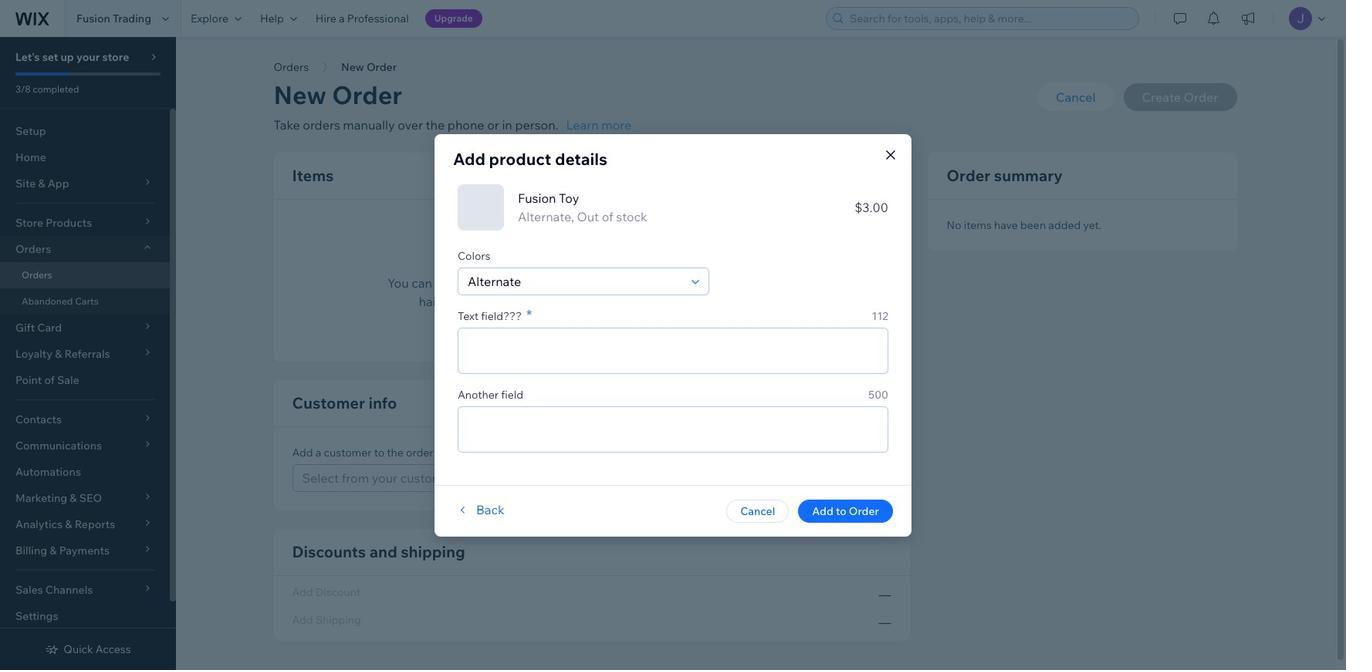 Task type: describe. For each thing, give the bounding box(es) containing it.
to inside add items to the order you can create an order with multiple items or add custom items (e.g., a haircut appointment with a $10 tip and a bottle of shampoo).
[[588, 252, 601, 268]]

items right no
[[964, 218, 992, 232]]

setup link
[[0, 118, 170, 144]]

shipping
[[401, 543, 465, 562]]

3/8 completed
[[15, 83, 79, 95]]

no
[[947, 218, 962, 232]]

*
[[527, 306, 532, 324]]

orders
[[303, 117, 340, 133]]

haircut
[[419, 294, 459, 310]]

settings
[[15, 610, 58, 624]]

store
[[102, 50, 129, 64]]

order inside new order take orders manually over the phone or in person. learn more
[[332, 80, 402, 110]]

bottle
[[653, 294, 687, 310]]

$3.00
[[855, 200, 889, 215]]

$10
[[576, 294, 597, 310]]

your
[[76, 50, 100, 64]]

add for items
[[525, 252, 550, 268]]

learn more link
[[566, 116, 632, 134]]

a left 'bottle'
[[643, 294, 650, 310]]

sidebar element
[[0, 37, 176, 671]]

info
[[369, 394, 397, 413]]

abandoned carts
[[22, 296, 99, 307]]

colors
[[458, 249, 491, 263]]

quick access button
[[45, 643, 131, 657]]

order summary
[[947, 166, 1063, 185]]

abandoned
[[22, 296, 73, 307]]

create
[[435, 276, 471, 291]]

a left customer
[[316, 446, 321, 460]]

point
[[15, 374, 42, 388]]

orders for orders link
[[22, 269, 52, 281]]

text
[[458, 309, 479, 323]]

back button
[[453, 501, 505, 519]]

appointment
[[462, 294, 537, 310]]

orders button
[[266, 56, 317, 79]]

new order
[[341, 60, 397, 74]]

add for product
[[453, 149, 485, 169]]

customer
[[324, 446, 372, 460]]

product
[[489, 149, 551, 169]]

of inside 'fusion toy alternate, out of stock'
[[602, 209, 613, 224]]

field
[[501, 388, 523, 402]]

add for to
[[812, 505, 834, 518]]

hire a professional
[[316, 12, 409, 25]]

settings link
[[0, 604, 170, 630]]

more
[[602, 117, 632, 133]]

no items have been added yet.
[[947, 218, 1102, 232]]

new order button
[[334, 56, 405, 79]]

home link
[[0, 144, 170, 171]]

up
[[61, 50, 74, 64]]

an
[[474, 276, 488, 291]]

stock
[[616, 209, 647, 224]]

let's set up your store
[[15, 50, 129, 64]]

1 vertical spatial to
[[374, 446, 385, 460]]

0 vertical spatial cancel button
[[1038, 83, 1114, 111]]

add to order
[[812, 505, 879, 518]]

1 horizontal spatial order
[[491, 276, 522, 291]]

add
[[652, 276, 674, 291]]

3/8
[[15, 83, 31, 95]]

fusion for fusion trading
[[76, 12, 110, 25]]

sale
[[57, 374, 79, 388]]

Select from your customer list or add a new one field
[[298, 466, 869, 492]]

point of sale link
[[0, 367, 170, 394]]

trading
[[113, 12, 151, 25]]

orders button
[[0, 236, 170, 262]]

new for new order take orders manually over the phone or in person. learn more
[[274, 80, 327, 110]]

help button
[[251, 0, 306, 37]]

automations
[[15, 466, 81, 479]]

let's
[[15, 50, 40, 64]]

in
[[502, 117, 512, 133]]

over
[[398, 117, 423, 133]]

have
[[994, 218, 1018, 232]]

items up shampoo).
[[722, 276, 754, 291]]

(e.g.,
[[757, 276, 784, 291]]

help
[[260, 12, 284, 25]]

Select field
[[463, 268, 687, 295]]

hire a professional link
[[306, 0, 418, 37]]

home
[[15, 151, 46, 164]]

details
[[555, 149, 607, 169]]

items up select field
[[553, 252, 585, 268]]

discounts and shipping
[[292, 543, 465, 562]]

discounts
[[292, 543, 366, 562]]

items
[[292, 166, 334, 185]]

a left $10
[[567, 294, 573, 310]]

500
[[868, 388, 889, 402]]

another
[[458, 388, 499, 402]]

cancel for cancel button to the bottom
[[741, 505, 775, 518]]

manually
[[343, 117, 395, 133]]

1 vertical spatial with
[[539, 294, 564, 310]]

add a customer to the order
[[292, 446, 434, 460]]

automations link
[[0, 459, 170, 486]]

out
[[577, 209, 599, 224]]

alternate,
[[518, 209, 574, 224]]

set
[[42, 50, 58, 64]]

been
[[1021, 218, 1046, 232]]

112
[[872, 309, 889, 323]]

orders link
[[0, 262, 170, 289]]

the inside new order take orders manually over the phone or in person. learn more
[[426, 117, 445, 133]]

of inside add items to the order you can create an order with multiple items or add custom items (e.g., a haircut appointment with a $10 tip and a bottle of shampoo).
[[689, 294, 701, 310]]



Task type: locate. For each thing, give the bounding box(es) containing it.
0 horizontal spatial and
[[370, 543, 397, 562]]

items up tip
[[602, 276, 634, 291]]

new inside new order take orders manually over the phone or in person. learn more
[[274, 80, 327, 110]]

take
[[274, 117, 300, 133]]

with up "*"
[[525, 276, 550, 291]]

added
[[1049, 218, 1081, 232]]

yet.
[[1083, 218, 1102, 232]]

1 horizontal spatial of
[[602, 209, 613, 224]]

add for a
[[292, 446, 313, 460]]

setup
[[15, 124, 46, 138]]

2 horizontal spatial of
[[689, 294, 701, 310]]

fusion trading
[[76, 12, 151, 25]]

the right customer
[[387, 446, 404, 460]]

order up add
[[626, 252, 658, 268]]

0 horizontal spatial or
[[487, 117, 499, 133]]

a
[[339, 12, 345, 25], [567, 294, 573, 310], [643, 294, 650, 310], [316, 446, 321, 460]]

0 vertical spatial the
[[426, 117, 445, 133]]

the up tip
[[603, 252, 623, 268]]

0 horizontal spatial to
[[374, 446, 385, 460]]

fusion inside 'fusion toy alternate, out of stock'
[[518, 190, 556, 206]]

and right tip
[[619, 294, 640, 310]]

phone
[[448, 117, 485, 133]]

cancel button
[[1038, 83, 1114, 111], [727, 500, 789, 523]]

orders
[[274, 60, 309, 74], [15, 242, 51, 256], [22, 269, 52, 281]]

summary
[[994, 166, 1063, 185]]

fusion up alternate,
[[518, 190, 556, 206]]

with right "*"
[[539, 294, 564, 310]]

person.
[[515, 117, 559, 133]]

add inside add items to the order you can create an order with multiple items or add custom items (e.g., a haircut appointment with a $10 tip and a bottle of shampoo).
[[525, 252, 550, 268]]

2 — from the top
[[879, 615, 891, 631]]

2 horizontal spatial to
[[836, 505, 847, 518]]

cancel
[[1056, 90, 1096, 105], [741, 505, 775, 518]]

and
[[619, 294, 640, 310], [370, 543, 397, 562]]

field???
[[481, 309, 522, 323]]

fusion left 'trading'
[[76, 12, 110, 25]]

fusion toy alternate, out of stock
[[518, 190, 647, 224]]

professional
[[347, 12, 409, 25]]

new
[[341, 60, 364, 74], [274, 80, 327, 110]]

0 horizontal spatial order
[[406, 446, 434, 460]]

add to order button
[[799, 500, 893, 523]]

1 vertical spatial cancel
[[741, 505, 775, 518]]

0 horizontal spatial cancel
[[741, 505, 775, 518]]

toy
[[559, 190, 579, 206]]

2 vertical spatial of
[[44, 374, 55, 388]]

add items to the order you can create an order with multiple items or add custom items (e.g., a haircut appointment with a $10 tip and a bottle of shampoo).
[[388, 252, 796, 310]]

orders inside button
[[274, 60, 309, 74]]

and inside add items to the order you can create an order with multiple items or add custom items (e.g., a haircut appointment with a $10 tip and a bottle of shampoo).
[[619, 294, 640, 310]]

upgrade button
[[425, 9, 482, 28]]

new inside button
[[341, 60, 364, 74]]

order up appointment
[[491, 276, 522, 291]]

or
[[487, 117, 499, 133], [637, 276, 649, 291]]

Search for tools, apps, help & more... field
[[845, 8, 1134, 29]]

add product details
[[453, 149, 607, 169]]

0 vertical spatial orders
[[274, 60, 309, 74]]

1 vertical spatial order
[[491, 276, 522, 291]]

explore
[[191, 12, 228, 25]]

add inside add to order button
[[812, 505, 834, 518]]

fusion for fusion toy alternate, out of stock
[[518, 190, 556, 206]]

1 vertical spatial of
[[689, 294, 701, 310]]

1 vertical spatial fusion
[[518, 190, 556, 206]]

can
[[412, 276, 432, 291]]

1 horizontal spatial or
[[637, 276, 649, 291]]

or inside new order take orders manually over the phone or in person. learn more
[[487, 117, 499, 133]]

customer info
[[292, 394, 397, 413]]

—
[[879, 587, 891, 603], [879, 615, 891, 631]]

None text field
[[459, 328, 888, 373], [459, 407, 888, 452], [459, 328, 888, 373], [459, 407, 888, 452]]

1 horizontal spatial to
[[588, 252, 601, 268]]

order right customer
[[406, 446, 434, 460]]

0 horizontal spatial new
[[274, 80, 327, 110]]

0 vertical spatial cancel
[[1056, 90, 1096, 105]]

2 vertical spatial orders
[[22, 269, 52, 281]]

quick access
[[64, 643, 131, 657]]

0 vertical spatial with
[[525, 276, 550, 291]]

1 horizontal spatial fusion
[[518, 190, 556, 206]]

multiple
[[552, 276, 599, 291]]

upgrade
[[434, 12, 473, 24]]

back
[[476, 502, 505, 518]]

items
[[964, 218, 992, 232], [553, 252, 585, 268], [602, 276, 634, 291], [722, 276, 754, 291]]

carts
[[75, 296, 99, 307]]

order
[[626, 252, 658, 268], [491, 276, 522, 291], [406, 446, 434, 460]]

2 vertical spatial to
[[836, 505, 847, 518]]

2 horizontal spatial order
[[626, 252, 658, 268]]

1 horizontal spatial and
[[619, 294, 640, 310]]

new down hire a professional
[[341, 60, 364, 74]]

the right over
[[426, 117, 445, 133]]

cancel for topmost cancel button
[[1056, 90, 1096, 105]]

shampoo).
[[704, 294, 765, 310]]

1 horizontal spatial the
[[426, 117, 445, 133]]

orders for orders popup button
[[15, 242, 51, 256]]

another field
[[458, 388, 523, 402]]

1 horizontal spatial cancel
[[1056, 90, 1096, 105]]

1 vertical spatial orders
[[15, 242, 51, 256]]

orders for orders button in the top left of the page
[[274, 60, 309, 74]]

1 — from the top
[[879, 587, 891, 603]]

0 horizontal spatial cancel button
[[727, 500, 789, 523]]

1 vertical spatial cancel button
[[727, 500, 789, 523]]

1 vertical spatial or
[[637, 276, 649, 291]]

1 vertical spatial the
[[603, 252, 623, 268]]

order
[[367, 60, 397, 74], [332, 80, 402, 110], [947, 166, 991, 185], [849, 505, 879, 518]]

with
[[525, 276, 550, 291], [539, 294, 564, 310]]

or inside add items to the order you can create an order with multiple items or add custom items (e.g., a haircut appointment with a $10 tip and a bottle of shampoo).
[[637, 276, 649, 291]]

0 vertical spatial or
[[487, 117, 499, 133]]

a right hire
[[339, 12, 345, 25]]

0 vertical spatial —
[[879, 587, 891, 603]]

0 vertical spatial and
[[619, 294, 640, 310]]

of down custom
[[689, 294, 701, 310]]

abandoned carts link
[[0, 289, 170, 315]]

the
[[426, 117, 445, 133], [603, 252, 623, 268], [387, 446, 404, 460]]

1 horizontal spatial new
[[341, 60, 364, 74]]

you
[[388, 276, 409, 291]]

or left add
[[637, 276, 649, 291]]

1 vertical spatial —
[[879, 615, 891, 631]]

0 vertical spatial of
[[602, 209, 613, 224]]

learn
[[566, 117, 599, 133]]

or left in at the top left of page
[[487, 117, 499, 133]]

new for new order
[[341, 60, 364, 74]]

0 vertical spatial new
[[341, 60, 364, 74]]

new down orders button in the top left of the page
[[274, 80, 327, 110]]

2 vertical spatial order
[[406, 446, 434, 460]]

0 horizontal spatial fusion
[[76, 12, 110, 25]]

2 horizontal spatial the
[[603, 252, 623, 268]]

a
[[787, 276, 796, 291]]

0 horizontal spatial the
[[387, 446, 404, 460]]

orders inside popup button
[[15, 242, 51, 256]]

of inside sidebar element
[[44, 374, 55, 388]]

0 vertical spatial to
[[588, 252, 601, 268]]

completed
[[33, 83, 79, 95]]

0 vertical spatial order
[[626, 252, 658, 268]]

0 vertical spatial fusion
[[76, 12, 110, 25]]

0 horizontal spatial of
[[44, 374, 55, 388]]

of
[[602, 209, 613, 224], [689, 294, 701, 310], [44, 374, 55, 388]]

new order take orders manually over the phone or in person. learn more
[[274, 80, 632, 133]]

add
[[453, 149, 485, 169], [525, 252, 550, 268], [292, 446, 313, 460], [812, 505, 834, 518]]

2 vertical spatial the
[[387, 446, 404, 460]]

1 vertical spatial and
[[370, 543, 397, 562]]

and left shipping
[[370, 543, 397, 562]]

fusion
[[76, 12, 110, 25], [518, 190, 556, 206]]

quick
[[64, 643, 93, 657]]

of left sale
[[44, 374, 55, 388]]

1 horizontal spatial cancel button
[[1038, 83, 1114, 111]]

to inside add to order button
[[836, 505, 847, 518]]

1 vertical spatial new
[[274, 80, 327, 110]]

of right out
[[602, 209, 613, 224]]

the inside add items to the order you can create an order with multiple items or add custom items (e.g., a haircut appointment with a $10 tip and a bottle of shampoo).
[[603, 252, 623, 268]]

hire
[[316, 12, 337, 25]]

customer
[[292, 394, 365, 413]]

point of sale
[[15, 374, 79, 388]]



Task type: vqa. For each thing, say whether or not it's contained in the screenshot.
the included in "item name $9.99 sales tax included"
no



